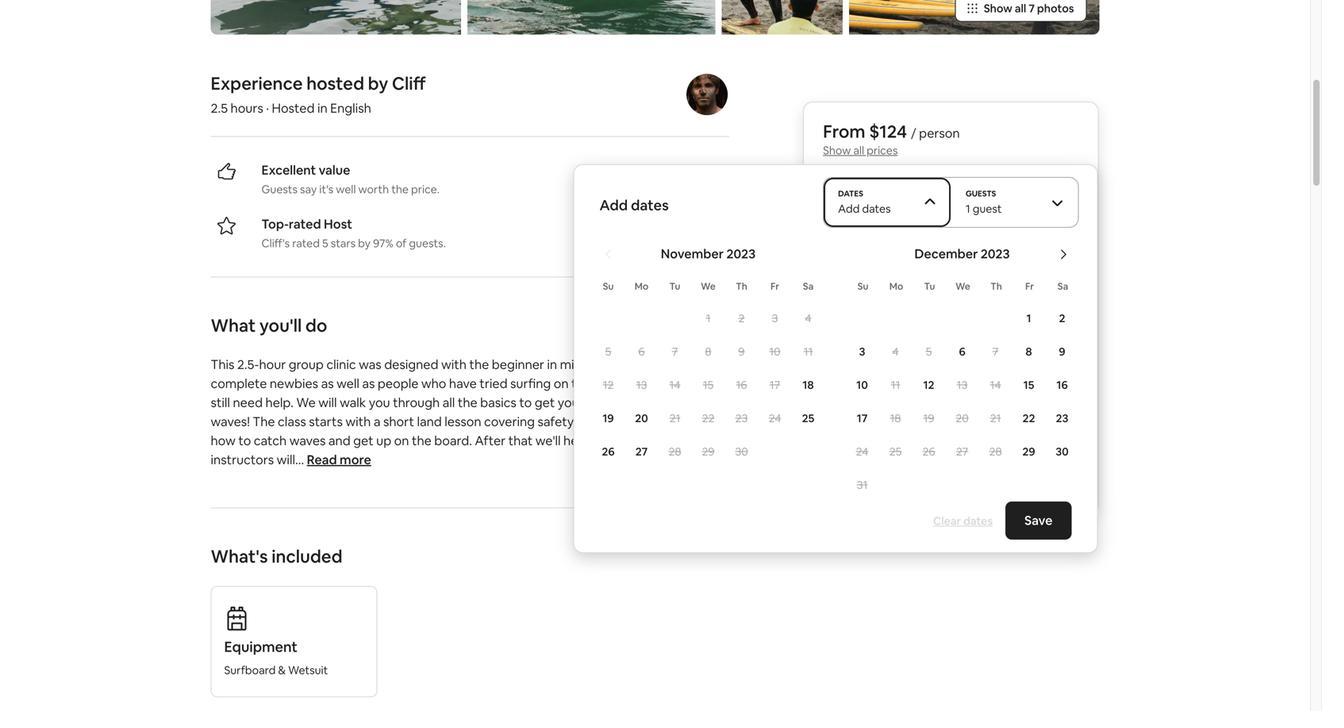 Task type: describe. For each thing, give the bounding box(es) containing it.
1 tu from the left
[[670, 280, 681, 293]]

5 inside top-rated host cliff's rated 5 stars by 97% of guests.
[[322, 236, 329, 251]]

well inside 'excellent value guests say it's well worth the price.'
[[336, 182, 356, 197]]

we
[[602, 357, 619, 373]]

18 for the top 18 button
[[803, 378, 814, 392]]

own
[[602, 376, 627, 392]]

waves!
[[211, 414, 250, 430]]

started
[[582, 395, 625, 411]]

1 for november 2023
[[706, 311, 711, 326]]

2 as from the left
[[362, 376, 375, 392]]

/ inside from $124 / person show all prices
[[912, 125, 917, 141]]

am
[[887, 214, 902, 226]]

instructors
[[211, 452, 274, 468]]

this 2.5-hour group clinic was designed with the beginner in mind – we welcome complete newbies as well as people who have tried surfing on their own for a while and still need help. we will walk you through all the basics to get you started and catching waves!  the class starts with a short land lesson covering safety, paddling mechanics, and how to catch waves and get up on the board.  after that we'll head out in the water and instructors will…
[[211, 357, 724, 468]]

worth
[[359, 182, 389, 197]]

2 button for november 2023
[[725, 303, 759, 334]]

1 9 button from the left
[[725, 336, 759, 368]]

1 horizontal spatial to
[[520, 395, 532, 411]]

0 horizontal spatial 11 button
[[792, 336, 825, 368]]

the left water
[[632, 433, 651, 449]]

2 21 button from the left
[[980, 403, 1013, 434]]

2 15 from the left
[[1024, 378, 1035, 392]]

through
[[393, 395, 440, 411]]

price.
[[411, 182, 440, 197]]

by
[[358, 236, 371, 251]]

sun,
[[824, 283, 846, 297]]

7 for second 7 button from right
[[672, 345, 678, 359]]

31
[[857, 478, 868, 492]]

read
[[307, 452, 337, 468]]

and up mechanics,
[[628, 395, 650, 411]]

2 9 button from the left
[[1046, 336, 1080, 368]]

paddling
[[579, 414, 630, 430]]

dates for clear dates
[[964, 514, 993, 528]]

1 vertical spatial 17 button
[[846, 403, 879, 434]]

7 for first 7 button from the right
[[993, 345, 999, 359]]

0 horizontal spatial 20
[[635, 411, 649, 426]]

1 8 button from the left
[[692, 336, 725, 368]]

1 as from the left
[[321, 376, 334, 392]]

clear dates button
[[928, 508, 1000, 535]]

sat,
[[824, 196, 844, 210]]

2 26 button from the left
[[913, 436, 946, 468]]

19 for second 19 button
[[924, 411, 935, 426]]

5 for second '5' 'button' from the left
[[926, 345, 933, 359]]

calendar application
[[575, 229, 1323, 515]]

1 30 button from the left
[[725, 436, 759, 468]]

0 horizontal spatial 17
[[770, 378, 781, 392]]

experience
[[211, 72, 303, 95]]

still
[[211, 395, 230, 411]]

2 horizontal spatial 20
[[956, 411, 969, 426]]

2 5 button from the left
[[913, 336, 946, 368]]

2 choose link from the top
[[1014, 303, 1080, 330]]

water
[[654, 433, 688, 449]]

land
[[417, 414, 442, 430]]

this
[[944, 533, 963, 547]]

5 for first '5' 'button' from left
[[606, 345, 612, 359]]

1 horizontal spatial 10 button
[[846, 369, 879, 401]]

1 19 button from the left
[[592, 403, 625, 434]]

0 horizontal spatial 24 button
[[759, 403, 792, 434]]

20 inside mon, nov 20 12:30 pm–3:00 pm book for a private group
[[875, 369, 888, 384]]

2023 for november 2023
[[727, 246, 756, 262]]

2 26 from the left
[[923, 445, 936, 459]]

2 27 button from the left
[[946, 436, 980, 468]]

1 vertical spatial 4
[[893, 345, 899, 359]]

1 su from the left
[[603, 280, 614, 293]]

2 horizontal spatial we
[[956, 280, 971, 293]]

what
[[211, 314, 256, 337]]

1 vertical spatial 18 button
[[879, 403, 913, 434]]

/ person
[[1037, 196, 1080, 210]]

31 button
[[846, 469, 879, 501]]

excellent
[[262, 162, 316, 178]]

1 horizontal spatial 17
[[857, 411, 868, 426]]

we'll
[[536, 433, 561, 449]]

1 horizontal spatial get
[[535, 395, 555, 411]]

of
[[396, 236, 407, 251]]

0 horizontal spatial with
[[346, 414, 371, 430]]

more
[[340, 452, 371, 468]]

0 horizontal spatial a
[[374, 414, 381, 430]]

1 horizontal spatial with
[[441, 357, 467, 373]]

1 inside guests 1 guest
[[966, 202, 971, 216]]

this
[[211, 357, 235, 373]]

november
[[661, 246, 724, 262]]

add dates
[[600, 196, 669, 215]]

clear dates
[[934, 514, 993, 528]]

show all 7 photos
[[984, 1, 1075, 15]]

private
[[871, 403, 903, 415]]

0 horizontal spatial 10 button
[[759, 336, 792, 368]]

catching
[[653, 395, 704, 411]]

3 for 3 button to the bottom
[[860, 345, 866, 359]]

1 26 from the left
[[602, 445, 615, 459]]

1 28 from the left
[[669, 445, 682, 459]]

22 for 1st 22 button
[[702, 411, 715, 426]]

1 vertical spatial 3 button
[[846, 336, 879, 368]]

1 you from the left
[[369, 395, 390, 411]]

host
[[324, 216, 353, 232]]

starts
[[309, 414, 343, 430]]

2 mo from the left
[[890, 280, 904, 293]]

will
[[319, 395, 337, 411]]

2 vertical spatial $124
[[1009, 369, 1034, 384]]

0 horizontal spatial 25
[[803, 411, 815, 426]]

show inside from $124 / person show all prices
[[824, 143, 852, 158]]

show all 7 photos link
[[956, 0, 1088, 22]]

1 vertical spatial to
[[238, 433, 251, 449]]

2 23 from the left
[[1057, 411, 1069, 426]]

short
[[384, 414, 414, 430]]

29 for 2nd 29 button from right
[[702, 445, 715, 459]]

mon,
[[824, 369, 849, 384]]

cliff's
[[262, 236, 290, 251]]

2 19 button from the left
[[913, 403, 946, 434]]

19 for 2nd 19 button from right
[[603, 411, 614, 426]]

·
[[266, 100, 269, 116]]

who
[[422, 376, 447, 392]]

16 for second 16 button from left
[[1057, 378, 1069, 392]]

december
[[915, 246, 979, 262]]

2 for december 2023
[[1060, 311, 1066, 326]]

in inside experience hosted by cliff 2.5 hours · hosted in english
[[318, 100, 328, 116]]

dates inside dates add dates
[[863, 202, 891, 216]]

and right while
[[692, 376, 714, 392]]

2 14 from the left
[[991, 378, 1002, 392]]

27 for first the 27 button from the left
[[636, 445, 648, 459]]

0 vertical spatial 18 button
[[792, 369, 825, 401]]

surfing
[[511, 376, 551, 392]]

11 for the leftmost 11 button
[[804, 345, 813, 359]]

read more button
[[307, 451, 371, 470]]

top-
[[262, 216, 289, 232]]

2.5-
[[237, 357, 259, 373]]

2 30 from the left
[[1056, 445, 1069, 459]]

show inside 'link'
[[984, 1, 1013, 15]]

guests 1 guest
[[966, 189, 1002, 216]]

group inside mon, nov 20 12:30 pm–3:00 pm book for a private group
[[905, 403, 932, 415]]

november 2023
[[661, 246, 756, 262]]

book for a private group link
[[824, 403, 932, 415]]

1 15 from the left
[[703, 378, 714, 392]]

0 vertical spatial rated
[[289, 216, 321, 232]]

0 horizontal spatial 25 button
[[792, 403, 825, 434]]

stars
[[331, 236, 356, 251]]

1 5 button from the left
[[592, 336, 625, 368]]

2 horizontal spatial in
[[619, 433, 629, 449]]

guests inside 'excellent value guests say it's well worth the price.'
[[262, 182, 298, 197]]

1 $124 / person from the top
[[1009, 283, 1080, 297]]

nov for sat,
[[846, 196, 867, 210]]

6 for 2nd 6 button
[[960, 345, 966, 359]]

0 horizontal spatial add
[[600, 196, 628, 215]]

while
[[659, 376, 689, 392]]

1 fr from the left
[[771, 280, 780, 293]]

2 22 button from the left
[[1013, 403, 1046, 434]]

1 th from the left
[[736, 280, 748, 293]]

1 vertical spatial $124
[[1009, 283, 1034, 297]]

1 horizontal spatial 25 button
[[879, 436, 913, 468]]

mind
[[560, 357, 590, 373]]

designed
[[384, 357, 439, 373]]

class
[[278, 414, 306, 430]]

for inside mon, nov 20 12:30 pm–3:00 pm book for a private group
[[849, 403, 862, 415]]

$124 inside from $124 / person show all prices
[[870, 120, 908, 143]]

what's
[[211, 546, 268, 568]]

catch
[[254, 433, 287, 449]]

people
[[378, 376, 419, 392]]

8 for 1st 8 button from right
[[1026, 345, 1033, 359]]

sun, nov 19
[[824, 283, 883, 297]]

hosted
[[272, 100, 315, 116]]

from $124 / person show all prices
[[824, 120, 960, 158]]

1 vertical spatial rated
[[292, 236, 320, 251]]

1 vertical spatial get
[[354, 433, 374, 449]]

book
[[824, 403, 847, 415]]

all inside from $124 / person show all prices
[[854, 143, 865, 158]]

1 horizontal spatial in
[[547, 357, 558, 373]]

top-rated host cliff's rated 5 stars by 97% of guests.
[[262, 216, 446, 251]]

the up "lesson"
[[458, 395, 478, 411]]

6 for 1st 6 button from the left
[[639, 345, 645, 359]]

mechanics,
[[633, 414, 699, 430]]

10 for the left 10 button
[[770, 345, 781, 359]]

walk
[[340, 395, 366, 411]]

value
[[319, 162, 351, 178]]

covering
[[484, 414, 535, 430]]

2 tu from the left
[[925, 280, 936, 293]]

guests.
[[409, 236, 446, 251]]

13 for first 13 button from right
[[957, 378, 968, 392]]

sat, nov 18 9:00 am–11:30 am
[[824, 196, 902, 226]]

and right water
[[691, 433, 713, 449]]

and up read more
[[329, 433, 351, 449]]

0 vertical spatial 4
[[806, 311, 812, 326]]

1 vertical spatial on
[[394, 433, 409, 449]]

1 22 button from the left
[[692, 403, 725, 434]]

1 horizontal spatial a
[[649, 376, 656, 392]]

2 15 button from the left
[[1013, 369, 1046, 401]]

0 horizontal spatial 4 button
[[792, 303, 825, 334]]

choose for 1st the choose link from the top of the page
[[1027, 223, 1067, 237]]

hours
[[231, 100, 263, 116]]

say
[[300, 182, 317, 197]]

prices
[[867, 143, 898, 158]]

2 8 button from the left
[[1013, 336, 1046, 368]]

report this experience button
[[879, 533, 1024, 547]]

experience hosted by cliff 2.5 hours · hosted in english
[[211, 72, 426, 116]]

newbies
[[270, 376, 318, 392]]

1 horizontal spatial on
[[554, 376, 569, 392]]

wetsuit
[[288, 663, 328, 678]]

1 vertical spatial 24 button
[[846, 436, 879, 468]]

the up tried
[[470, 357, 489, 373]]



Task type: vqa. For each thing, say whether or not it's contained in the screenshot.
head at bottom left
yes



Task type: locate. For each thing, give the bounding box(es) containing it.
10 for 10 button to the right
[[857, 378, 869, 392]]

2 for november 2023
[[739, 311, 745, 326]]

26 down book for a private group link
[[923, 445, 936, 459]]

1 horizontal spatial 24
[[857, 445, 869, 459]]

a up up
[[374, 414, 381, 430]]

1 horizontal spatial 23 button
[[1046, 403, 1080, 434]]

add inside dates add dates
[[839, 202, 860, 216]]

1 vertical spatial group
[[905, 403, 932, 415]]

1 23 button from the left
[[725, 403, 759, 434]]

sa
[[803, 280, 814, 293], [1058, 280, 1069, 293]]

2 horizontal spatial dates
[[964, 514, 993, 528]]

0 horizontal spatial 12 button
[[592, 369, 625, 401]]

19 right sun,
[[871, 283, 883, 297]]

25 left book
[[803, 411, 815, 426]]

2 28 from the left
[[990, 445, 1003, 459]]

rated right cliff's
[[292, 236, 320, 251]]

you'll
[[260, 314, 302, 337]]

30 up save button
[[1056, 445, 1069, 459]]

guests up guest
[[966, 189, 997, 199]]

show down from
[[824, 143, 852, 158]]

0 horizontal spatial 26 button
[[592, 436, 625, 468]]

1 horizontal spatial 2 button
[[1046, 303, 1080, 334]]

a down pm–3:00
[[864, 403, 869, 415]]

you right 'walk'
[[369, 395, 390, 411]]

1 13 button from the left
[[625, 369, 659, 401]]

13 button right pm
[[946, 369, 980, 401]]

up
[[377, 433, 392, 449]]

19 button right private
[[913, 403, 946, 434]]

4 button down sun,
[[792, 303, 825, 334]]

24 for the leftmost 24 button
[[769, 411, 782, 426]]

1 2 from the left
[[739, 311, 745, 326]]

1 horizontal spatial 9 button
[[1046, 336, 1080, 368]]

0 horizontal spatial th
[[736, 280, 748, 293]]

29 button up save
[[1013, 436, 1046, 468]]

1
[[966, 202, 971, 216], [706, 311, 711, 326], [1027, 311, 1032, 326]]

experience photo 3 image
[[722, 0, 843, 35], [722, 0, 843, 35]]

15
[[703, 378, 714, 392], [1024, 378, 1035, 392]]

you
[[369, 395, 390, 411], [558, 395, 579, 411]]

1 27 button from the left
[[625, 436, 659, 468]]

that
[[509, 433, 533, 449]]

27 for 1st the 27 button from right
[[957, 445, 969, 459]]

19 button
[[592, 403, 625, 434], [913, 403, 946, 434]]

the
[[392, 182, 409, 197], [470, 357, 489, 373], [458, 395, 478, 411], [412, 433, 432, 449], [632, 433, 651, 449]]

in left mind
[[547, 357, 558, 373]]

2 29 from the left
[[1023, 445, 1036, 459]]

1 28 button from the left
[[659, 436, 692, 468]]

1 2023 from the left
[[727, 246, 756, 262]]

1 vertical spatial for
[[849, 403, 862, 415]]

the inside 'excellent value guests say it's well worth the price.'
[[392, 182, 409, 197]]

2 13 from the left
[[957, 378, 968, 392]]

30 right water
[[736, 445, 749, 459]]

2 16 from the left
[[1057, 378, 1069, 392]]

0 horizontal spatial 10
[[770, 345, 781, 359]]

30 button right water
[[725, 436, 759, 468]]

experience photo 4 image
[[850, 0, 1100, 35], [850, 0, 1100, 35]]

2 20 button from the left
[[946, 403, 980, 434]]

1 horizontal spatial 26 button
[[913, 436, 946, 468]]

2 23 button from the left
[[1046, 403, 1080, 434]]

the down land
[[412, 433, 432, 449]]

help.
[[266, 395, 294, 411]]

photos
[[1038, 1, 1075, 15]]

28 button
[[659, 436, 692, 468], [980, 436, 1013, 468]]

1 mo from the left
[[635, 280, 649, 293]]

1 21 button from the left
[[659, 403, 692, 434]]

18
[[869, 196, 880, 210], [803, 378, 814, 392], [891, 411, 902, 426]]

experience photo 1 image
[[468, 0, 716, 35], [468, 0, 716, 35]]

2023 down guest
[[981, 246, 1011, 262]]

1 vertical spatial with
[[346, 414, 371, 430]]

1 choose link from the top
[[1014, 217, 1080, 244]]

to down "surfing"
[[520, 395, 532, 411]]

clinic
[[327, 357, 356, 373]]

11 for the right 11 button
[[892, 378, 901, 392]]

1 vertical spatial 25 button
[[879, 436, 913, 468]]

1 29 button from the left
[[692, 436, 725, 468]]

nov up pm–3:00
[[852, 369, 872, 384]]

learn more about the host, cliff. image
[[685, 73, 730, 117], [685, 73, 730, 117]]

a down the welcome
[[649, 376, 656, 392]]

1 horizontal spatial 12
[[924, 378, 935, 392]]

with up have
[[441, 357, 467, 373]]

7
[[1029, 1, 1035, 15], [672, 345, 678, 359], [993, 345, 999, 359]]

get up safety,
[[535, 395, 555, 411]]

tu down december
[[925, 280, 936, 293]]

1 horizontal spatial 11 button
[[879, 369, 913, 401]]

2 27 from the left
[[957, 445, 969, 459]]

9 for 2nd 9 button
[[1060, 345, 1066, 359]]

24 button left book
[[759, 403, 792, 434]]

0 horizontal spatial 24
[[769, 411, 782, 426]]

0 vertical spatial 17
[[770, 378, 781, 392]]

0 vertical spatial $124
[[870, 120, 908, 143]]

28 up clear dates
[[990, 445, 1003, 459]]

5 up mon, nov 20 12:30 pm–3:00 pm book for a private group
[[926, 345, 933, 359]]

2 $124 / person from the top
[[1009, 369, 1080, 384]]

0 vertical spatial 11 button
[[792, 336, 825, 368]]

1 23 from the left
[[736, 411, 748, 426]]

1 horizontal spatial 16 button
[[1046, 369, 1080, 401]]

for inside this 2.5-hour group clinic was designed with the beginner in mind – we welcome complete newbies as well as people who have tried surfing on their own for a while and still need help. we will walk you through all the basics to get you started and catching waves!  the class starts with a short land lesson covering safety, paddling mechanics, and how to catch waves and get up on the board.  after that we'll head out in the water and instructors will…
[[630, 376, 647, 392]]

0 horizontal spatial 3 button
[[759, 303, 792, 334]]

0 vertical spatial to
[[520, 395, 532, 411]]

2 13 button from the left
[[946, 369, 980, 401]]

dates inside button
[[964, 514, 993, 528]]

1 vertical spatial 11 button
[[879, 369, 913, 401]]

2 12 from the left
[[924, 378, 935, 392]]

1 13 from the left
[[637, 378, 647, 392]]

1 horizontal spatial 8 button
[[1013, 336, 1046, 368]]

5 button up mon, nov 20 12:30 pm–3:00 pm book for a private group
[[913, 336, 946, 368]]

well up 'walk'
[[337, 376, 360, 392]]

&
[[278, 663, 286, 678]]

2 9 from the left
[[1060, 345, 1066, 359]]

2.5
[[211, 100, 228, 116]]

0 horizontal spatial 17 button
[[759, 369, 792, 401]]

we
[[701, 280, 716, 293], [956, 280, 971, 293], [296, 395, 316, 411]]

17 button down pm–3:00
[[846, 403, 879, 434]]

guests
[[262, 182, 298, 197], [966, 189, 997, 199]]

0 horizontal spatial 15
[[703, 378, 714, 392]]

29 for 2nd 29 button from left
[[1023, 445, 1036, 459]]

rated left host
[[289, 216, 321, 232]]

18 inside sat, nov 18 9:00 am–11:30 am
[[869, 196, 880, 210]]

0 horizontal spatial get
[[354, 433, 374, 449]]

3 for leftmost 3 button
[[772, 311, 779, 326]]

basics
[[481, 395, 517, 411]]

13
[[637, 378, 647, 392], [957, 378, 968, 392]]

2 29 button from the left
[[1013, 436, 1046, 468]]

1 horizontal spatial 11
[[892, 378, 901, 392]]

guests inside guests 1 guest
[[966, 189, 997, 199]]

27 button up clear dates button
[[946, 436, 980, 468]]

1 horizontal spatial 19 button
[[913, 403, 946, 434]]

24 for 24 button to the bottom
[[857, 445, 869, 459]]

4 button up pm
[[879, 336, 913, 368]]

27 left water
[[636, 445, 648, 459]]

2 6 from the left
[[960, 345, 966, 359]]

2 vertical spatial all
[[443, 395, 455, 411]]

1 21 from the left
[[670, 411, 681, 426]]

24 button
[[759, 403, 792, 434], [846, 436, 879, 468]]

we down december 2023
[[956, 280, 971, 293]]

equipment
[[224, 638, 298, 657]]

9 for 1st 9 button
[[739, 345, 745, 359]]

1 14 button from the left
[[659, 369, 692, 401]]

get left up
[[354, 433, 374, 449]]

su right sun,
[[858, 280, 869, 293]]

nov inside mon, nov 20 12:30 pm–3:00 pm book for a private group
[[852, 369, 872, 384]]

8
[[705, 345, 712, 359], [1026, 345, 1033, 359]]

we left will
[[296, 395, 316, 411]]

20 button right private
[[946, 403, 980, 434]]

1 15 button from the left
[[692, 369, 725, 401]]

2 choose from the top
[[1027, 310, 1067, 324]]

head
[[564, 433, 593, 449]]

20 button
[[625, 403, 659, 434], [946, 403, 980, 434]]

0 horizontal spatial show
[[824, 143, 852, 158]]

2 fr from the left
[[1026, 280, 1035, 293]]

0 horizontal spatial all
[[443, 395, 455, 411]]

1 vertical spatial 25
[[890, 445, 902, 459]]

1 horizontal spatial 5 button
[[913, 336, 946, 368]]

1 16 from the left
[[737, 378, 748, 392]]

have
[[449, 376, 477, 392]]

27 button
[[625, 436, 659, 468], [946, 436, 980, 468]]

1 16 button from the left
[[725, 369, 759, 401]]

2 14 button from the left
[[980, 369, 1013, 401]]

1 horizontal spatial 29 button
[[1013, 436, 1046, 468]]

18 button down pm
[[879, 403, 913, 434]]

choose
[[1027, 223, 1067, 237], [1027, 310, 1067, 324]]

1 horizontal spatial 12 button
[[913, 369, 946, 401]]

1 horizontal spatial 6 button
[[946, 336, 980, 368]]

0 horizontal spatial 8 button
[[692, 336, 725, 368]]

16 button
[[725, 369, 759, 401], [1046, 369, 1080, 401]]

1 horizontal spatial su
[[858, 280, 869, 293]]

1 30 from the left
[[736, 445, 749, 459]]

1 button for december 2023
[[1013, 303, 1046, 334]]

the left price.
[[392, 182, 409, 197]]

1 horizontal spatial 18 button
[[879, 403, 913, 434]]

0 horizontal spatial 27 button
[[625, 436, 659, 468]]

lesson
[[445, 414, 482, 430]]

1 1 button from the left
[[692, 303, 725, 334]]

0 vertical spatial on
[[554, 376, 569, 392]]

0 vertical spatial get
[[535, 395, 555, 411]]

27
[[636, 445, 648, 459], [957, 445, 969, 459]]

as up will
[[321, 376, 334, 392]]

0 horizontal spatial 21 button
[[659, 403, 692, 434]]

dates down dates
[[863, 202, 891, 216]]

group inside this 2.5-hour group clinic was designed with the beginner in mind – we welcome complete newbies as well as people who have tried surfing on their own for a while and still need help. we will walk you through all the basics to get you started and catching waves!  the class starts with a short land lesson covering safety, paddling mechanics, and how to catch waves and get up on the board.  after that we'll head out in the water and instructors will…
[[289, 357, 324, 373]]

and down the catching
[[702, 414, 724, 430]]

25 button down the 12:30
[[792, 403, 825, 434]]

1 horizontal spatial 30
[[1056, 445, 1069, 459]]

all left the photos
[[1015, 1, 1027, 15]]

2 sa from the left
[[1058, 280, 1069, 293]]

as down was
[[362, 376, 375, 392]]

24 up the 31 button in the bottom right of the page
[[857, 445, 869, 459]]

12
[[603, 378, 614, 392], [924, 378, 935, 392]]

8 button
[[692, 336, 725, 368], [1013, 336, 1046, 368]]

23 button
[[725, 403, 759, 434], [1046, 403, 1080, 434]]

1 horizontal spatial 5
[[606, 345, 612, 359]]

25 button down private
[[879, 436, 913, 468]]

1 horizontal spatial you
[[558, 395, 579, 411]]

28 button down mechanics,
[[659, 436, 692, 468]]

well right it's
[[336, 182, 356, 197]]

1 horizontal spatial 19
[[871, 283, 883, 297]]

13 button left while
[[625, 369, 659, 401]]

1 12 from the left
[[603, 378, 614, 392]]

1 horizontal spatial 13
[[957, 378, 968, 392]]

nov up am–11:30
[[846, 196, 867, 210]]

1 horizontal spatial group
[[905, 403, 932, 415]]

13 right pm
[[957, 378, 968, 392]]

2 button for december 2023
[[1046, 303, 1080, 334]]

in
[[318, 100, 328, 116], [547, 357, 558, 373], [619, 433, 629, 449]]

3
[[772, 311, 779, 326], [860, 345, 866, 359]]

0 vertical spatial group
[[289, 357, 324, 373]]

1 choose from the top
[[1027, 223, 1067, 237]]

2 vertical spatial nov
[[852, 369, 872, 384]]

0 horizontal spatial 9
[[739, 345, 745, 359]]

all left prices
[[854, 143, 865, 158]]

1 22 from the left
[[702, 411, 715, 426]]

1 27 from the left
[[636, 445, 648, 459]]

2 21 from the left
[[991, 411, 1002, 426]]

1 20 button from the left
[[625, 403, 659, 434]]

how
[[211, 433, 236, 449]]

17 button
[[759, 369, 792, 401], [846, 403, 879, 434]]

2 th from the left
[[991, 280, 1003, 293]]

we inside this 2.5-hour group clinic was designed with the beginner in mind – we welcome complete newbies as well as people who have tried surfing on their own for a while and still need help. we will walk you through all the basics to get you started and catching waves!  the class starts with a short land lesson covering safety, paddling mechanics, and how to catch waves and get up on the board.  after that we'll head out in the water and instructors will…
[[296, 395, 316, 411]]

13 down the welcome
[[637, 378, 647, 392]]

well inside this 2.5-hour group clinic was designed with the beginner in mind – we welcome complete newbies as well as people who have tried surfing on their own for a while and still need help. we will walk you through all the basics to get you started and catching waves!  the class starts with a short land lesson covering safety, paddling mechanics, and how to catch waves and get up on the board.  after that we'll head out in the water and instructors will…
[[337, 376, 360, 392]]

1 vertical spatial 10 button
[[846, 369, 879, 401]]

for
[[630, 376, 647, 392], [849, 403, 862, 415]]

16 for second 16 button from the right
[[737, 378, 748, 392]]

all inside this 2.5-hour group clinic was designed with the beginner in mind – we welcome complete newbies as well as people who have tried surfing on their own for a while and still need help. we will walk you through all the basics to get you started and catching waves!  the class starts with a short land lesson covering safety, paddling mechanics, and how to catch waves and get up on the board.  after that we'll head out in the water and instructors will…
[[443, 395, 455, 411]]

on right up
[[394, 433, 409, 449]]

20
[[875, 369, 888, 384], [635, 411, 649, 426], [956, 411, 969, 426]]

1 vertical spatial 4 button
[[879, 336, 913, 368]]

experience
[[965, 533, 1024, 547]]

th down december 2023
[[991, 280, 1003, 293]]

from
[[824, 120, 866, 143]]

18 left the 12:30
[[803, 378, 814, 392]]

0 vertical spatial 3 button
[[759, 303, 792, 334]]

22 for 1st 22 button from right
[[1023, 411, 1036, 426]]

27 button right out
[[625, 436, 659, 468]]

2 1 button from the left
[[1013, 303, 1046, 334]]

1 horizontal spatial 17 button
[[846, 403, 879, 434]]

28
[[669, 445, 682, 459], [990, 445, 1003, 459]]

0 vertical spatial $124 / person
[[1009, 283, 1080, 297]]

all down have
[[443, 395, 455, 411]]

29 up save
[[1023, 445, 1036, 459]]

5 button
[[592, 336, 625, 368], [913, 336, 946, 368]]

tu down november on the top of the page
[[670, 280, 681, 293]]

in down "hosted"
[[318, 100, 328, 116]]

all
[[1015, 1, 1027, 15], [854, 143, 865, 158], [443, 395, 455, 411]]

mo up the welcome
[[635, 280, 649, 293]]

nov inside sat, nov 18 9:00 am–11:30 am
[[846, 196, 867, 210]]

0 horizontal spatial 7 button
[[659, 336, 692, 368]]

0 horizontal spatial 6
[[639, 345, 645, 359]]

2 you from the left
[[558, 395, 579, 411]]

26 down paddling
[[602, 445, 615, 459]]

mo
[[635, 280, 649, 293], [890, 280, 904, 293]]

by cliff
[[368, 72, 426, 95]]

person inside from $124 / person show all prices
[[920, 125, 960, 141]]

1 6 button from the left
[[625, 336, 659, 368]]

show left the photos
[[984, 1, 1013, 15]]

17 down pm–3:00
[[857, 411, 868, 426]]

0 horizontal spatial we
[[296, 395, 316, 411]]

5 right –
[[606, 345, 612, 359]]

11 button up private
[[879, 369, 913, 401]]

0 vertical spatial 25 button
[[792, 403, 825, 434]]

2 6 button from the left
[[946, 336, 980, 368]]

2 horizontal spatial 7
[[1029, 1, 1035, 15]]

add
[[600, 196, 628, 215], [839, 202, 860, 216]]

13 for second 13 button from right
[[637, 378, 647, 392]]

7 inside 'link'
[[1029, 1, 1035, 15]]

1 button for november 2023
[[692, 303, 725, 334]]

0 horizontal spatial 29
[[702, 445, 715, 459]]

2 2 button from the left
[[1046, 303, 1080, 334]]

1 14 from the left
[[670, 378, 681, 392]]

beginner
[[492, 357, 545, 373]]

0 vertical spatial 18
[[869, 196, 880, 210]]

all inside 'link'
[[1015, 1, 1027, 15]]

tu
[[670, 280, 681, 293], [925, 280, 936, 293]]

1 horizontal spatial all
[[854, 143, 865, 158]]

1 6 from the left
[[639, 345, 645, 359]]

su up we
[[603, 280, 614, 293]]

0 horizontal spatial mo
[[635, 280, 649, 293]]

1 for december 2023
[[1027, 311, 1032, 326]]

1 vertical spatial in
[[547, 357, 558, 373]]

1 vertical spatial nov
[[848, 283, 869, 297]]

0 horizontal spatial 5 button
[[592, 336, 625, 368]]

2 2023 from the left
[[981, 246, 1011, 262]]

29 button right water
[[692, 436, 725, 468]]

0 horizontal spatial 2 button
[[725, 303, 759, 334]]

0 horizontal spatial 5
[[322, 236, 329, 251]]

1 26 button from the left
[[592, 436, 625, 468]]

board.
[[435, 433, 472, 449]]

mo right sun, nov 19
[[890, 280, 904, 293]]

12 up started
[[603, 378, 614, 392]]

1 horizontal spatial we
[[701, 280, 716, 293]]

1 horizontal spatial sa
[[1058, 280, 1069, 293]]

show
[[984, 1, 1013, 15], [824, 143, 852, 158]]

2
[[739, 311, 745, 326], [1060, 311, 1066, 326]]

to up instructors
[[238, 433, 251, 449]]

1 horizontal spatial fr
[[1026, 280, 1035, 293]]

0 horizontal spatial 14
[[670, 378, 681, 392]]

a inside mon, nov 20 12:30 pm–3:00 pm book for a private group
[[864, 403, 869, 415]]

1 9 from the left
[[739, 345, 745, 359]]

0 vertical spatial choose
[[1027, 223, 1067, 237]]

1 horizontal spatial 7 button
[[980, 336, 1013, 368]]

1 horizontal spatial show
[[984, 1, 1013, 15]]

nov for sun,
[[848, 283, 869, 297]]

8 for 2nd 8 button from the right
[[705, 345, 712, 359]]

fr
[[771, 280, 780, 293], [1026, 280, 1035, 293]]

25 down private
[[890, 445, 902, 459]]

2 horizontal spatial 5
[[926, 345, 933, 359]]

17 left the 12:30
[[770, 378, 781, 392]]

what's included
[[211, 546, 343, 568]]

2023
[[727, 246, 756, 262], [981, 246, 1011, 262]]

13 button
[[625, 369, 659, 401], [946, 369, 980, 401]]

2 su from the left
[[858, 280, 869, 293]]

and
[[692, 376, 714, 392], [628, 395, 650, 411], [702, 414, 724, 430], [329, 433, 351, 449], [691, 433, 713, 449]]

1 12 button from the left
[[592, 369, 625, 401]]

save
[[1025, 513, 1053, 529]]

0 horizontal spatial 19 button
[[592, 403, 625, 434]]

30 button up save
[[1046, 436, 1080, 468]]

excellent value guests say it's well worth the price.
[[262, 162, 440, 197]]

show all prices button
[[824, 143, 898, 158]]

0 horizontal spatial dates
[[631, 196, 669, 215]]

0 horizontal spatial 20 button
[[625, 403, 659, 434]]

nov for mon,
[[852, 369, 872, 384]]

with down 'walk'
[[346, 414, 371, 430]]

dates up report this experience
[[964, 514, 993, 528]]

1 horizontal spatial guests
[[966, 189, 997, 199]]

20 right private
[[956, 411, 969, 426]]

2 8 from the left
[[1026, 345, 1033, 359]]

19 right private
[[924, 411, 935, 426]]

2 7 button from the left
[[980, 336, 1013, 368]]

2 2 from the left
[[1060, 311, 1066, 326]]

19 button down the 'own'
[[592, 403, 625, 434]]

hour
[[259, 357, 286, 373]]

0 vertical spatial 24 button
[[759, 403, 792, 434]]

0 vertical spatial well
[[336, 182, 356, 197]]

was
[[359, 357, 382, 373]]

0 horizontal spatial group
[[289, 357, 324, 373]]

19 down started
[[603, 411, 614, 426]]

2 22 from the left
[[1023, 411, 1036, 426]]

0 horizontal spatial 27
[[636, 445, 648, 459]]

experience cover photo image
[[211, 0, 461, 35], [211, 0, 461, 35]]

dates for add dates
[[631, 196, 669, 215]]

choose link
[[1014, 217, 1080, 244], [1014, 303, 1080, 330]]

save button
[[1006, 502, 1072, 540]]

1 7 button from the left
[[659, 336, 692, 368]]

it's
[[319, 182, 334, 197]]

waves
[[290, 433, 326, 449]]

2 12 button from the left
[[913, 369, 946, 401]]

included
[[272, 546, 343, 568]]

1 sa from the left
[[803, 280, 814, 293]]

nov right sun,
[[848, 283, 869, 297]]

choose for second the choose link
[[1027, 310, 1067, 324]]

welcome
[[622, 357, 675, 373]]

30
[[736, 445, 749, 459], [1056, 445, 1069, 459]]

24 button up the 31 button in the bottom right of the page
[[846, 436, 879, 468]]

14
[[670, 378, 681, 392], [991, 378, 1002, 392]]

20 right paddling
[[635, 411, 649, 426]]

the
[[253, 414, 275, 430]]

1 8 from the left
[[705, 345, 712, 359]]

th down november 2023
[[736, 280, 748, 293]]

2 16 button from the left
[[1046, 369, 1080, 401]]

27 up clear dates button
[[957, 445, 969, 459]]

clear
[[934, 514, 962, 528]]

dates
[[631, 196, 669, 215], [863, 202, 891, 216], [964, 514, 993, 528]]

equipment surfboard & wetsuit
[[224, 638, 328, 678]]

4 button
[[792, 303, 825, 334], [879, 336, 913, 368]]

tried
[[480, 376, 508, 392]]

dates add dates
[[839, 189, 891, 216]]

in right out
[[619, 433, 629, 449]]

0 vertical spatial 17 button
[[759, 369, 792, 401]]

0 horizontal spatial 13
[[637, 378, 647, 392]]

1 horizontal spatial 2
[[1060, 311, 1066, 326]]

5 button up the 'own'
[[592, 336, 625, 368]]

20 button right started
[[625, 403, 659, 434]]

1 vertical spatial choose link
[[1014, 303, 1080, 330]]

1 29 from the left
[[702, 445, 715, 459]]

21
[[670, 411, 681, 426], [991, 411, 1002, 426]]

18 for the bottommost 18 button
[[891, 411, 902, 426]]

28 down mechanics,
[[669, 445, 682, 459]]

2023 right november on the top of the page
[[727, 246, 756, 262]]

2 30 button from the left
[[1046, 436, 1080, 468]]

you up safety,
[[558, 395, 579, 411]]

surfboard
[[224, 663, 276, 678]]

12:30
[[824, 387, 846, 399]]

2023 for december 2023
[[981, 246, 1011, 262]]

18 down pm
[[891, 411, 902, 426]]

2 28 button from the left
[[980, 436, 1013, 468]]

on down mind
[[554, 376, 569, 392]]



